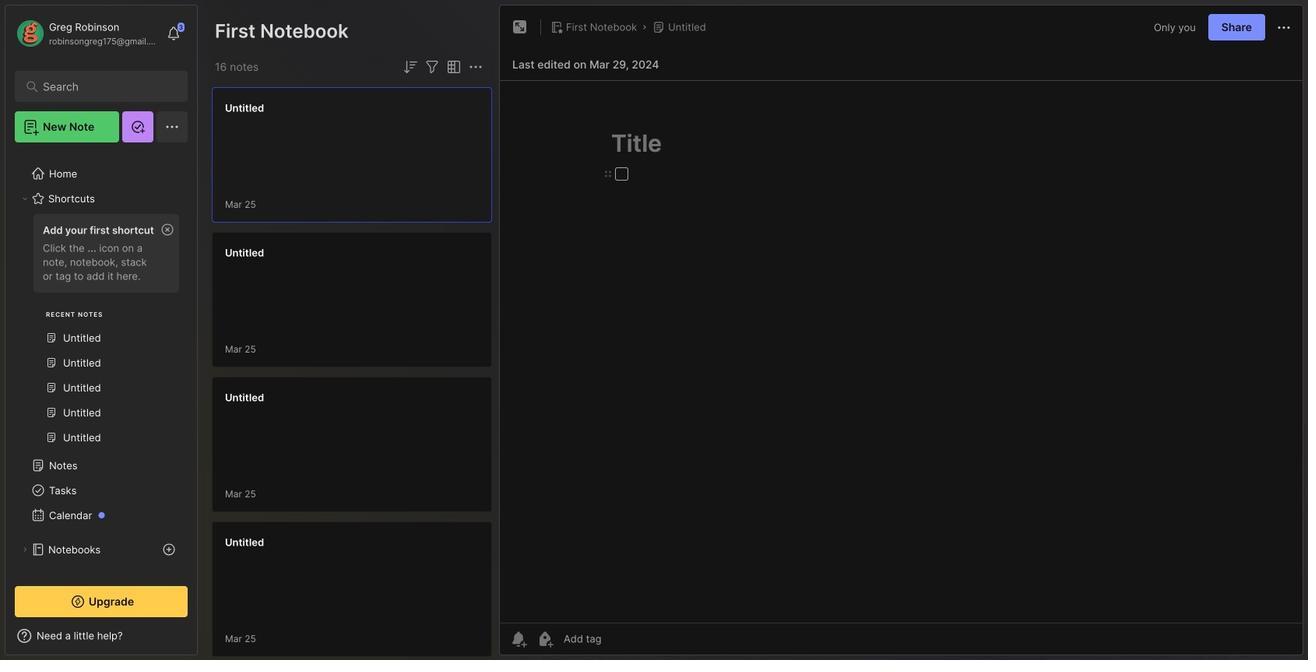Task type: describe. For each thing, give the bounding box(es) containing it.
note window element
[[499, 5, 1304, 660]]

click to collapse image
[[197, 632, 208, 651]]

WHAT'S NEW field
[[5, 624, 197, 649]]

tree inside main element
[[5, 152, 197, 647]]

expand notebooks image
[[20, 545, 30, 555]]

more actions field inside note window element
[[1275, 17, 1294, 37]]

more actions image for the leftmost more actions field
[[467, 58, 485, 76]]

expand note image
[[511, 18, 530, 37]]

main element
[[0, 0, 203, 661]]

add a reminder image
[[510, 630, 528, 649]]

Search text field
[[43, 79, 167, 94]]

Add filters field
[[423, 58, 442, 76]]



Task type: locate. For each thing, give the bounding box(es) containing it.
1 vertical spatial more actions image
[[467, 58, 485, 76]]

1 vertical spatial more actions field
[[467, 58, 485, 76]]

Account field
[[15, 18, 159, 49]]

group
[[15, 210, 187, 460]]

View options field
[[442, 58, 464, 76]]

0 horizontal spatial more actions field
[[467, 58, 485, 76]]

Note Editor text field
[[500, 80, 1303, 623]]

group inside tree
[[15, 210, 187, 460]]

more actions image for more actions field inside the note window element
[[1275, 18, 1294, 37]]

more actions image
[[1275, 18, 1294, 37], [467, 58, 485, 76]]

tree
[[5, 152, 197, 647]]

None search field
[[43, 77, 167, 96]]

Add tag field
[[563, 633, 679, 646]]

0 horizontal spatial more actions image
[[467, 58, 485, 76]]

add tag image
[[536, 630, 555, 649]]

0 vertical spatial more actions field
[[1275, 17, 1294, 37]]

0 vertical spatial more actions image
[[1275, 18, 1294, 37]]

add filters image
[[423, 58, 442, 76]]

More actions field
[[1275, 17, 1294, 37], [467, 58, 485, 76]]

Sort options field
[[401, 58, 420, 76]]

1 horizontal spatial more actions field
[[1275, 17, 1294, 37]]

1 horizontal spatial more actions image
[[1275, 18, 1294, 37]]

none search field inside main element
[[43, 77, 167, 96]]



Task type: vqa. For each thing, say whether or not it's contained in the screenshot.
Only
no



